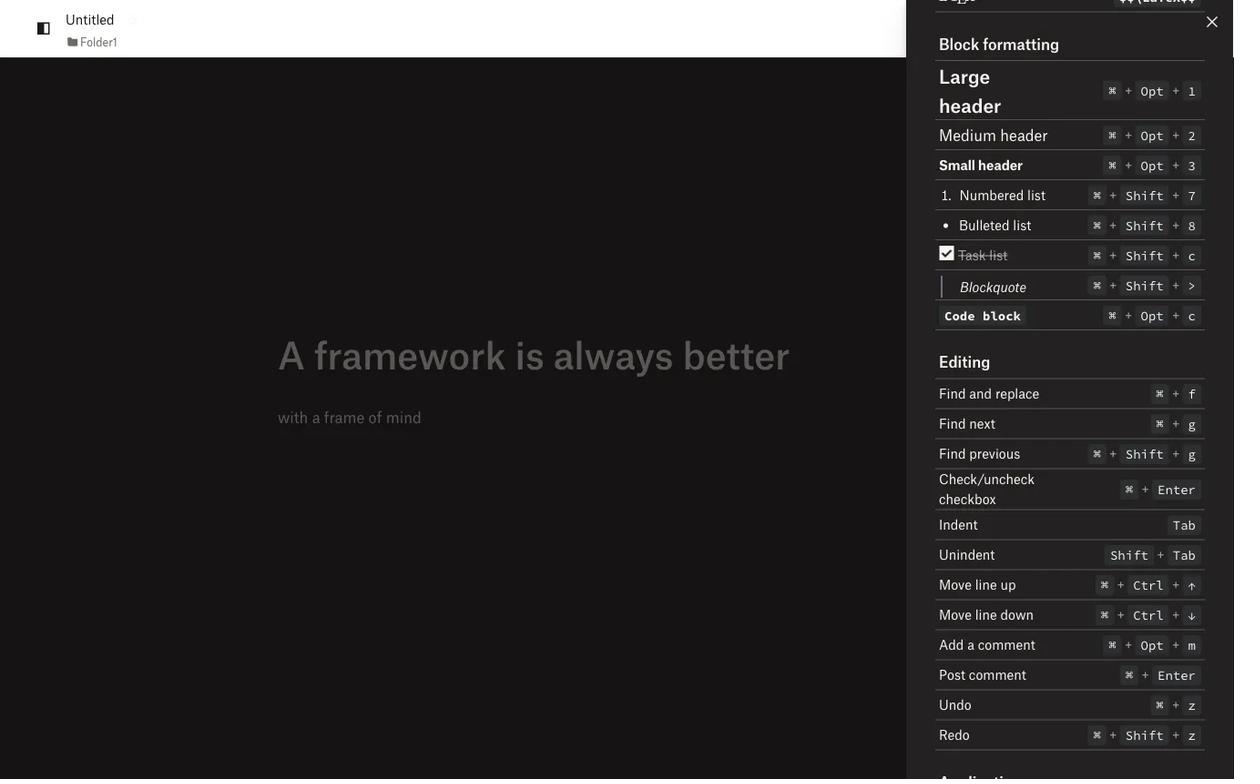 Task type: vqa. For each thing, say whether or not it's contained in the screenshot.


Task type: describe. For each thing, give the bounding box(es) containing it.
js
[[1022, 21, 1036, 36]]

unindent
[[939, 547, 995, 563]]

opt for medium header
[[1141, 127, 1164, 144]]

1
[[1189, 82, 1196, 99]]

medium header
[[939, 125, 1048, 144]]

2
[[1189, 127, 1196, 144]]

⌘ inside ⌘ + ctrl + ↓
[[1101, 608, 1109, 624]]

⌘ + opt + 2
[[1109, 127, 1196, 144]]

large header
[[939, 64, 1002, 116]]

ctrl for ↑
[[1134, 578, 1164, 594]]

shift for 8
[[1126, 217, 1164, 234]]

find and replace
[[939, 386, 1040, 402]]

opt inside ⌘ + opt + c
[[1141, 308, 1164, 324]]

redo
[[939, 728, 970, 744]]

opt for add a comment
[[1141, 638, 1164, 654]]

⌘ inside ⌘ + shift + 7
[[1094, 187, 1102, 204]]

⌘ inside ⌘ + shift + 8
[[1094, 217, 1102, 234]]

⌘ inside ⌘ + z
[[1157, 698, 1164, 714]]

medium
[[939, 125, 997, 144]]

⌘ + ctrl + ↓
[[1101, 607, 1196, 624]]

bulleted
[[959, 217, 1010, 233]]

header for medium
[[1001, 125, 1048, 144]]

large
[[939, 64, 991, 87]]

shift + tab
[[1111, 547, 1196, 564]]

⌘ + shift + >
[[1094, 277, 1196, 294]]

opt for large header
[[1141, 82, 1164, 99]]

⌘ + ctrl + ↑
[[1101, 577, 1196, 594]]

check/uncheck checkbox
[[939, 472, 1035, 508]]

⌘ + enter for check/uncheck checkbox
[[1126, 482, 1196, 498]]

folder1
[[80, 35, 117, 49]]

⌘ inside ⌘ + shift + c
[[1094, 247, 1102, 264]]

enter for check/uncheck checkbox
[[1158, 482, 1196, 498]]

small
[[939, 157, 976, 173]]

and
[[970, 386, 992, 402]]

checkbox
[[939, 492, 996, 508]]

line for ↓
[[976, 607, 997, 623]]

⌘ + z
[[1157, 698, 1196, 714]]

7
[[1189, 187, 1196, 204]]

shift for g
[[1126, 446, 1164, 463]]

list for 8
[[1014, 217, 1032, 233]]

⌘ + f
[[1157, 386, 1196, 403]]

post comment
[[939, 667, 1027, 683]]

g inside ⌘ + g
[[1189, 416, 1196, 433]]

shift inside shift + tab
[[1111, 548, 1149, 564]]

+ inside ⌘ + z
[[1172, 698, 1181, 713]]

blockquote
[[960, 279, 1027, 295]]

list for 7
[[1028, 187, 1046, 203]]

header for large
[[939, 93, 1002, 116]]

up
[[1001, 577, 1017, 593]]

⌘ + shift + 7
[[1094, 187, 1196, 204]]

block formatting
[[939, 34, 1060, 53]]

numbered
[[960, 187, 1024, 203]]

tab inside shift + tab
[[1173, 548, 1196, 564]]

next
[[970, 416, 996, 432]]

undo
[[939, 698, 972, 713]]

z inside ⌘ + shift + z
[[1189, 728, 1196, 744]]

m
[[1189, 638, 1196, 654]]

⌘ + shift + g
[[1094, 446, 1196, 463]]

untitled link
[[66, 9, 114, 30]]

⌘ + g
[[1157, 416, 1196, 433]]

find previous
[[939, 446, 1021, 462]]

+ inside ⌘ + f
[[1172, 386, 1181, 402]]

8
[[1189, 217, 1196, 234]]

1 tab from the top
[[1173, 518, 1196, 534]]

js button
[[1013, 12, 1046, 45]]

previous
[[970, 446, 1021, 462]]

⌘ inside the ⌘ + shift + g
[[1094, 446, 1102, 463]]

↓
[[1189, 608, 1196, 624]]

c for opt
[[1189, 308, 1196, 324]]

shift for 7
[[1126, 187, 1164, 204]]

indent
[[939, 517, 978, 533]]

>
[[1189, 277, 1196, 294]]

⌘ inside ⌘ + g
[[1157, 416, 1164, 433]]

block
[[939, 34, 980, 53]]

code block
[[945, 307, 1021, 324]]

post
[[939, 667, 966, 683]]

⌘ inside ⌘ + opt + 1
[[1109, 82, 1117, 99]]



Task type: locate. For each thing, give the bounding box(es) containing it.
0 vertical spatial move
[[939, 577, 972, 593]]

⌘ + opt + c
[[1109, 307, 1196, 324]]

shift inside ⌘ + shift + >
[[1126, 277, 1164, 294]]

2 enter from the top
[[1158, 668, 1196, 684]]

comment down "add a comment"
[[969, 667, 1027, 683]]

⌘ inside ⌘ + f
[[1157, 386, 1164, 403]]

opt for small header
[[1141, 157, 1164, 174]]

1 find from the top
[[939, 386, 966, 402]]

0 vertical spatial list
[[1028, 187, 1046, 203]]

⌘
[[1109, 82, 1117, 99], [1109, 127, 1117, 144], [1109, 157, 1117, 174], [1094, 187, 1102, 204], [1094, 217, 1102, 234], [1094, 247, 1102, 264], [1094, 277, 1102, 294], [1109, 308, 1117, 324], [1157, 386, 1164, 403], [1157, 416, 1164, 433], [1094, 446, 1102, 463], [1126, 482, 1134, 498], [1101, 578, 1109, 594], [1101, 608, 1109, 624], [1109, 638, 1117, 654], [1126, 668, 1134, 684], [1157, 698, 1164, 714], [1094, 728, 1102, 744]]

1 vertical spatial find
[[939, 416, 966, 432]]

0 vertical spatial enter
[[1158, 482, 1196, 498]]

shift down ⌘ + g
[[1126, 446, 1164, 463]]

enter
[[1158, 482, 1196, 498], [1158, 668, 1196, 684]]

⌘ inside ⌘ + shift + z
[[1094, 728, 1102, 744]]

2 z from the top
[[1189, 728, 1196, 744]]

header for small
[[979, 157, 1023, 173]]

g down f
[[1189, 416, 1196, 433]]

ctrl inside "⌘ + ctrl + ↑"
[[1134, 578, 1164, 594]]

move line up
[[939, 577, 1017, 593]]

header up numbered list
[[979, 157, 1023, 173]]

0 vertical spatial z
[[1189, 698, 1196, 714]]

opt inside the ⌘ + opt + 3
[[1141, 157, 1164, 174]]

c down >
[[1189, 308, 1196, 324]]

small header
[[939, 157, 1023, 173]]

check/uncheck
[[939, 472, 1035, 487]]

2 ctrl from the top
[[1134, 608, 1164, 624]]

0 vertical spatial find
[[939, 386, 966, 402]]

shift inside the ⌘ + shift + g
[[1126, 446, 1164, 463]]

1 ⌘ + enter from the top
[[1126, 482, 1196, 498]]

editing
[[939, 353, 991, 371]]

2 vertical spatial list
[[990, 247, 1008, 263]]

1 vertical spatial list
[[1014, 217, 1032, 233]]

0 vertical spatial tab
[[1173, 518, 1196, 534]]

0 vertical spatial comment
[[978, 637, 1036, 653]]

shift inside ⌘ + shift + c
[[1126, 247, 1164, 264]]

code
[[945, 307, 976, 324]]

⌘ + enter down ⌘ + opt + m
[[1126, 667, 1196, 684]]

3 opt from the top
[[1141, 157, 1164, 174]]

⌘ + opt + 3
[[1109, 157, 1196, 174]]

+
[[1125, 82, 1133, 98], [1172, 82, 1181, 98], [1125, 127, 1133, 143], [1172, 127, 1181, 143], [1125, 157, 1133, 173], [1172, 157, 1181, 173], [1110, 187, 1118, 203], [1172, 187, 1181, 203], [1110, 217, 1118, 233], [1172, 217, 1181, 233], [1110, 247, 1118, 263], [1172, 247, 1181, 263], [1110, 277, 1118, 293], [1172, 277, 1181, 293], [1125, 307, 1133, 323], [1172, 307, 1181, 323], [1172, 386, 1181, 402], [1172, 416, 1181, 432], [1110, 446, 1118, 462], [1172, 446, 1181, 462], [1142, 482, 1150, 498], [1157, 547, 1165, 563], [1117, 577, 1125, 593], [1172, 577, 1181, 593], [1117, 607, 1125, 623], [1172, 607, 1181, 623], [1125, 637, 1133, 653], [1172, 637, 1181, 653], [1142, 667, 1150, 683], [1172, 698, 1181, 713], [1110, 728, 1118, 744], [1172, 728, 1181, 744]]

4 opt from the top
[[1141, 308, 1164, 324]]

shift up ⌘ + shift + 8
[[1126, 187, 1164, 204]]

z inside ⌘ + z
[[1189, 698, 1196, 714]]

3 find from the top
[[939, 446, 966, 462]]

g inside the ⌘ + shift + g
[[1189, 446, 1196, 463]]

numbered list
[[960, 187, 1046, 203]]

a
[[968, 637, 975, 653]]

line for ↑
[[976, 577, 997, 593]]

2 line from the top
[[976, 607, 997, 623]]

line up "add a comment"
[[976, 607, 997, 623]]

opt down ⌘ + shift + >
[[1141, 308, 1164, 324]]

task
[[959, 247, 986, 263]]

⌘ + enter down the ⌘ + shift + g
[[1126, 482, 1196, 498]]

1 vertical spatial ctrl
[[1134, 608, 1164, 624]]

opt left the 1
[[1141, 82, 1164, 99]]

enter up ⌘ + z on the right bottom of page
[[1158, 668, 1196, 684]]

shift down ⌘ + z on the right bottom of page
[[1126, 728, 1164, 744]]

1 c from the top
[[1189, 247, 1196, 264]]

list right task
[[990, 247, 1008, 263]]

1 ctrl from the top
[[1134, 578, 1164, 594]]

add
[[939, 637, 964, 653]]

ctrl up ⌘ + ctrl + ↓
[[1134, 578, 1164, 594]]

2 c from the top
[[1189, 308, 1196, 324]]

2 vertical spatial header
[[979, 157, 1023, 173]]

block
[[983, 307, 1021, 324]]

⌘ + opt + m
[[1109, 637, 1196, 654]]

c
[[1189, 247, 1196, 264], [1189, 308, 1196, 324]]

list for c
[[990, 247, 1008, 263]]

g down ⌘ + g
[[1189, 446, 1196, 463]]

+ inside ⌘ + g
[[1172, 416, 1181, 432]]

find left and
[[939, 386, 966, 402]]

1 vertical spatial z
[[1189, 728, 1196, 744]]

find next
[[939, 416, 996, 432]]

shift inside ⌘ + shift + 7
[[1126, 187, 1164, 204]]

f
[[1189, 386, 1196, 403]]

list
[[1028, 187, 1046, 203], [1014, 217, 1032, 233], [990, 247, 1008, 263]]

enter down the ⌘ + shift + g
[[1158, 482, 1196, 498]]

shift down ⌘ + shift + c
[[1126, 277, 1164, 294]]

shift for c
[[1126, 247, 1164, 264]]

1 g from the top
[[1189, 416, 1196, 433]]

shift inside ⌘ + shift + 8
[[1126, 217, 1164, 234]]

enter for post comment
[[1158, 668, 1196, 684]]

comment down down
[[978, 637, 1036, 653]]

find down find next
[[939, 446, 966, 462]]

z down ⌘ + z on the right bottom of page
[[1189, 728, 1196, 744]]

tab up shift + tab
[[1173, 518, 1196, 534]]

2 find from the top
[[939, 416, 966, 432]]

header up small header
[[1001, 125, 1048, 144]]

1 vertical spatial tab
[[1173, 548, 1196, 564]]

opt inside ⌘ + opt + m
[[1141, 638, 1164, 654]]

opt down ⌘ + opt + 2
[[1141, 157, 1164, 174]]

0 vertical spatial g
[[1189, 416, 1196, 433]]

1 line from the top
[[976, 577, 997, 593]]

add a comment
[[939, 637, 1036, 653]]

⌘ + shift + c
[[1094, 247, 1196, 264]]

1 vertical spatial enter
[[1158, 668, 1196, 684]]

0 vertical spatial ctrl
[[1134, 578, 1164, 594]]

1 vertical spatial line
[[976, 607, 997, 623]]

move line down
[[939, 607, 1034, 623]]

2 vertical spatial find
[[939, 446, 966, 462]]

line
[[976, 577, 997, 593], [976, 607, 997, 623]]

1 z from the top
[[1189, 698, 1196, 714]]

find left "next"
[[939, 416, 966, 432]]

move for ↓
[[939, 607, 972, 623]]

1 vertical spatial comment
[[969, 667, 1027, 683]]

shift for >
[[1126, 277, 1164, 294]]

⌘ inside ⌘ + opt + c
[[1109, 308, 1117, 324]]

list right numbered
[[1028, 187, 1046, 203]]

tab up the ↑
[[1173, 548, 1196, 564]]

⌘ + opt + 1
[[1109, 82, 1196, 99]]

opt
[[1141, 82, 1164, 99], [1141, 127, 1164, 144], [1141, 157, 1164, 174], [1141, 308, 1164, 324], [1141, 638, 1164, 654]]

task list
[[959, 247, 1008, 263]]

0 vertical spatial c
[[1189, 247, 1196, 264]]

⌘ inside ⌘ + opt + m
[[1109, 638, 1117, 654]]

⌘ inside ⌘ + shift + >
[[1094, 277, 1102, 294]]

⌘ + shift + z
[[1094, 728, 1196, 744]]

1 enter from the top
[[1158, 482, 1196, 498]]

0 vertical spatial line
[[976, 577, 997, 593]]

1 move from the top
[[939, 577, 972, 593]]

opt inside ⌘ + opt + 2
[[1141, 127, 1164, 144]]

ctrl inside ⌘ + ctrl + ↓
[[1134, 608, 1164, 624]]

z up ⌘ + shift + z
[[1189, 698, 1196, 714]]

c inside ⌘ + shift + c
[[1189, 247, 1196, 264]]

move for ↑
[[939, 577, 972, 593]]

1 vertical spatial header
[[1001, 125, 1048, 144]]

bulleted list
[[959, 217, 1032, 233]]

header
[[939, 93, 1002, 116], [1001, 125, 1048, 144], [979, 157, 1023, 173]]

ctrl for ↓
[[1134, 608, 1164, 624]]

0 vertical spatial ⌘ + enter
[[1126, 482, 1196, 498]]

ctrl
[[1134, 578, 1164, 594], [1134, 608, 1164, 624]]

find for f
[[939, 386, 966, 402]]

1 vertical spatial ⌘ + enter
[[1126, 667, 1196, 684]]

c inside ⌘ + opt + c
[[1189, 308, 1196, 324]]

move up add
[[939, 607, 972, 623]]

folder1 link
[[66, 33, 117, 51]]

⌘ + enter
[[1126, 482, 1196, 498], [1126, 667, 1196, 684]]

2 tab from the top
[[1173, 548, 1196, 564]]

1 vertical spatial move
[[939, 607, 972, 623]]

find for g
[[939, 416, 966, 432]]

⌘ inside "⌘ + ctrl + ↑"
[[1101, 578, 1109, 594]]

1 vertical spatial c
[[1189, 308, 1196, 324]]

c up >
[[1189, 247, 1196, 264]]

2 g from the top
[[1189, 446, 1196, 463]]

header down large
[[939, 93, 1002, 116]]

untitled
[[66, 12, 114, 27]]

down
[[1001, 607, 1034, 623]]

g
[[1189, 416, 1196, 433], [1189, 446, 1196, 463]]

move
[[939, 577, 972, 593], [939, 607, 972, 623]]

replace
[[996, 386, 1040, 402]]

opt inside ⌘ + opt + 1
[[1141, 82, 1164, 99]]

shift up "⌘ + ctrl + ↑"
[[1111, 548, 1149, 564]]

comment
[[978, 637, 1036, 653], [969, 667, 1027, 683]]

formatting
[[983, 34, 1060, 53]]

ctrl up ⌘ + opt + m
[[1134, 608, 1164, 624]]

line left up
[[976, 577, 997, 593]]

+ inside shift + tab
[[1157, 547, 1165, 563]]

find
[[939, 386, 966, 402], [939, 416, 966, 432], [939, 446, 966, 462]]

1 vertical spatial g
[[1189, 446, 1196, 463]]

opt up the ⌘ + opt + 3
[[1141, 127, 1164, 144]]

shift up ⌘ + shift + c
[[1126, 217, 1164, 234]]

⌘ inside the ⌘ + opt + 3
[[1109, 157, 1117, 174]]

0 vertical spatial header
[[939, 93, 1002, 116]]

2 opt from the top
[[1141, 127, 1164, 144]]

shift
[[1126, 187, 1164, 204], [1126, 217, 1164, 234], [1126, 247, 1164, 264], [1126, 277, 1164, 294], [1126, 446, 1164, 463], [1111, 548, 1149, 564], [1126, 728, 1164, 744]]

3
[[1189, 157, 1196, 174]]

opt down ⌘ + ctrl + ↓
[[1141, 638, 1164, 654]]

shift for z
[[1126, 728, 1164, 744]]

move down unindent
[[939, 577, 972, 593]]

c for shift
[[1189, 247, 1196, 264]]

1 opt from the top
[[1141, 82, 1164, 99]]

⌘ inside ⌘ + opt + 2
[[1109, 127, 1117, 144]]

⌘ + enter for post comment
[[1126, 667, 1196, 684]]

5 opt from the top
[[1141, 638, 1164, 654]]

shift up ⌘ + shift + >
[[1126, 247, 1164, 264]]

list down numbered list
[[1014, 217, 1032, 233]]

tab
[[1173, 518, 1196, 534], [1173, 548, 1196, 564]]

⌘ + shift + 8
[[1094, 217, 1196, 234]]

z
[[1189, 698, 1196, 714], [1189, 728, 1196, 744]]

shift inside ⌘ + shift + z
[[1126, 728, 1164, 744]]

↑
[[1189, 578, 1196, 594]]

heading
[[278, 333, 957, 376]]

2 move from the top
[[939, 607, 972, 623]]

2 ⌘ + enter from the top
[[1126, 667, 1196, 684]]



